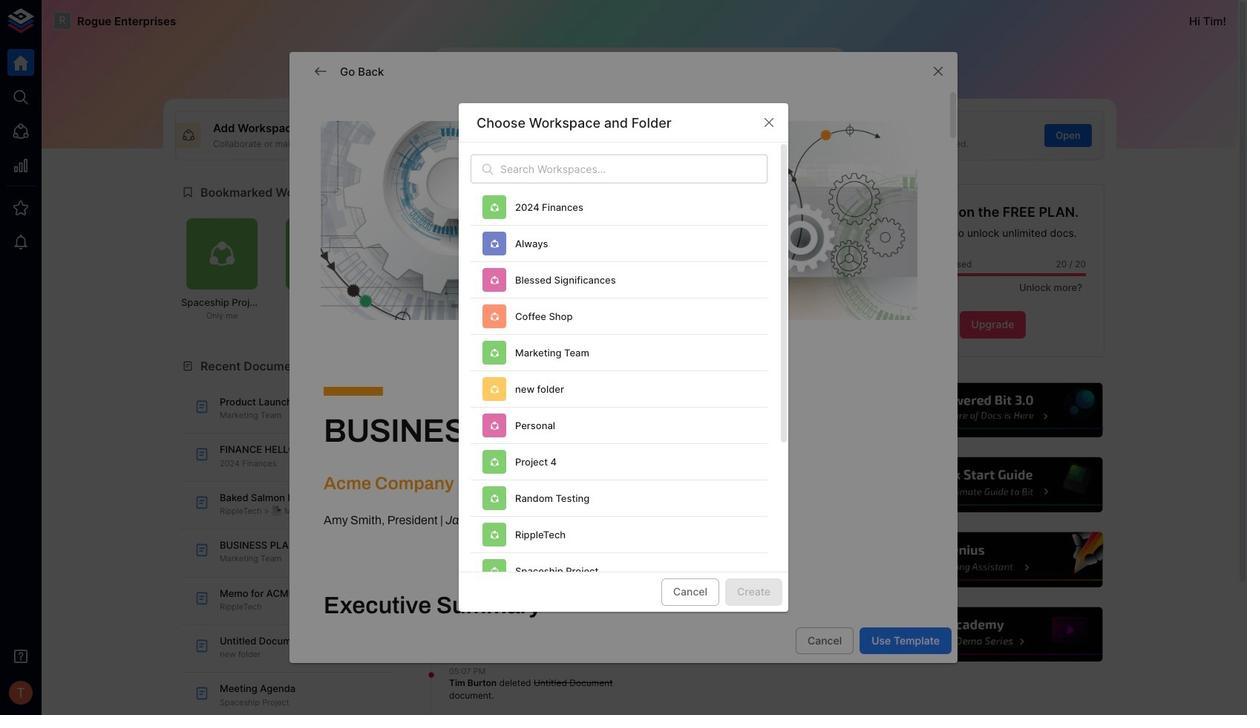 Task type: describe. For each thing, give the bounding box(es) containing it.
1 help image from the top
[[882, 381, 1105, 440]]

Search Workspaces... text field
[[501, 155, 768, 184]]



Task type: vqa. For each thing, say whether or not it's contained in the screenshot.
Manage
no



Task type: locate. For each thing, give the bounding box(es) containing it.
3 help image from the top
[[882, 530, 1105, 589]]

dialog
[[290, 52, 958, 715], [459, 103, 789, 715]]

2 help image from the top
[[882, 456, 1105, 515]]

4 help image from the top
[[882, 605, 1105, 664]]

help image
[[882, 381, 1105, 440], [882, 456, 1105, 515], [882, 530, 1105, 589], [882, 605, 1105, 664]]



